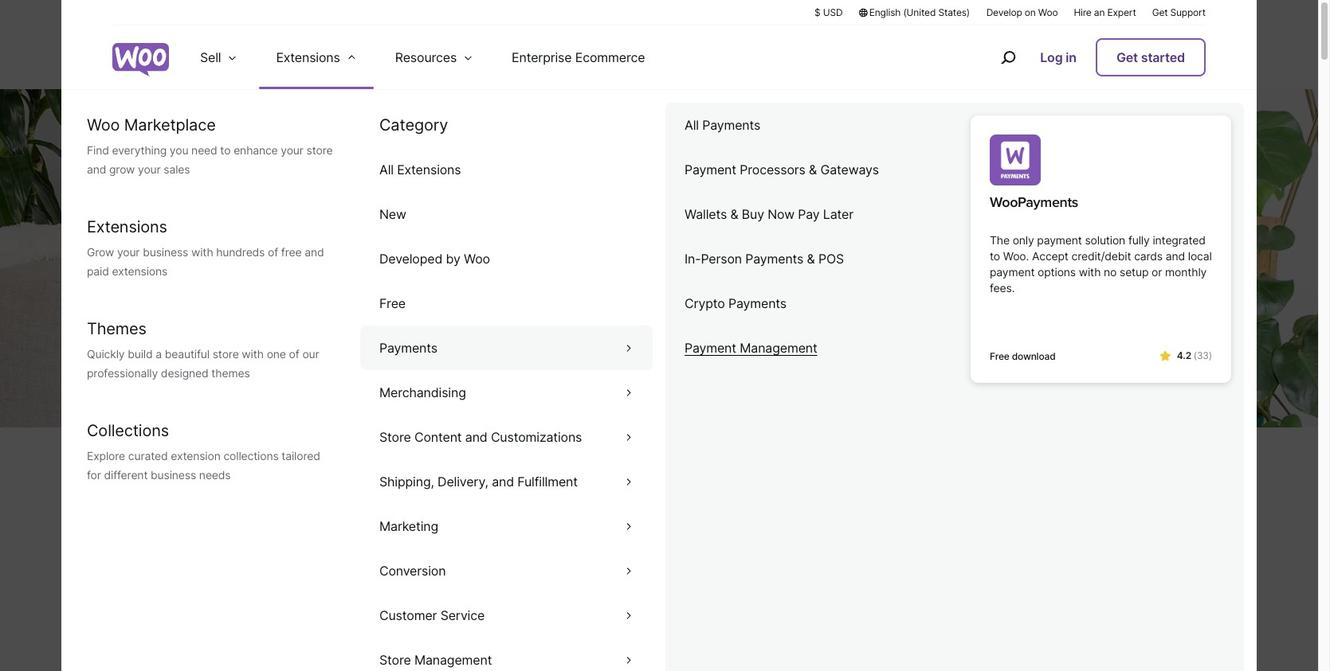 Task type: locate. For each thing, give the bounding box(es) containing it.
with left one
[[242, 347, 264, 361]]

to left start
[[485, 353, 514, 397]]

management for store management
[[414, 653, 492, 669]]

all for all extensions
[[379, 162, 394, 178]]

& left gateways
[[809, 162, 817, 178]]

1 horizontal spatial sell
[[630, 465, 656, 478]]

1 vertical spatial sell
[[630, 465, 656, 478]]

and inside the only payment solution fully integrated to woo. accept credit/debit cards and local payment options with no setup or monthly fees.
[[1166, 249, 1185, 263]]

(
[[1194, 350, 1197, 362]]

1 vertical spatial store
[[379, 653, 411, 669]]

1 horizontal spatial all
[[685, 117, 699, 133]]

to right need
[[220, 143, 231, 157]]

0 horizontal spatial by
[[446, 251, 460, 267]]

developed
[[379, 251, 442, 267]]

business
[[528, 465, 584, 478]]

if you're thinking about starting to sell online
[[406, 571, 669, 587]]

, down the smart
[[543, 609, 547, 625]]

your right the grow
[[138, 163, 161, 176]]

everything
[[112, 143, 167, 157], [687, 609, 750, 625]]

0 vertical spatial &
[[809, 162, 817, 178]]

need
[[191, 143, 217, 157]]

free download
[[990, 351, 1056, 363]]

everything up the grow
[[112, 143, 167, 157]]

conversion
[[379, 563, 446, 579]]

0 horizontal spatial selling
[[646, 609, 684, 625]]

or
[[1152, 265, 1162, 279]]

0 horizontal spatial woo
[[87, 116, 120, 135]]

woo.
[[1003, 249, 1029, 263]]

everything down ecommerce
[[687, 609, 750, 625]]

woo up "find"
[[87, 116, 120, 135]]

0 vertical spatial you
[[170, 143, 188, 157]]

store for store management
[[379, 653, 411, 669]]

a right build at bottom left
[[156, 347, 162, 361]]

online
[[633, 571, 669, 587]]

0 horizontal spatial you
[[170, 143, 188, 157]]

2 vertical spatial woo
[[464, 251, 490, 267]]

, inside the , with companies selling everything from wine to crafts to toys.
[[543, 609, 547, 625]]

with inside the quickly build a beautiful store with one of our professionally designed themes
[[242, 347, 264, 361]]

and right 'free'
[[305, 245, 324, 259]]

1 vertical spatial everything
[[687, 609, 750, 625]]

delivery,
[[438, 474, 488, 490]]

store
[[307, 143, 333, 157], [213, 347, 239, 361]]

0 horizontal spatial of
[[268, 245, 278, 259]]

0 vertical spatial sell
[[200, 49, 221, 65]]

0 vertical spatial payment
[[685, 162, 736, 178]]

1 horizontal spatial online
[[659, 465, 701, 478]]

you inside the , you may be considering selling subscriptions. it's a smart move: the subscription ecommerce market is growing by more than 100% a year
[[676, 571, 698, 587]]

by
[[446, 251, 460, 267], [879, 590, 894, 606]]

enhance
[[234, 143, 278, 157]]

1 horizontal spatial you
[[676, 571, 698, 587]]

0 horizontal spatial everything
[[112, 143, 167, 157]]

2 horizontal spatial woo
[[1038, 6, 1058, 18]]

starting to sell online link
[[543, 571, 669, 587]]

management inside 'button'
[[414, 653, 492, 669]]

sell right ideas
[[630, 465, 656, 478]]

by right growing at right bottom
[[879, 590, 894, 606]]

if
[[406, 571, 413, 587]]

1 horizontal spatial everything
[[687, 609, 750, 625]]

, you may be considering selling subscriptions. it's a smart move: the subscription ecommerce market is growing by more than 100% a year
[[406, 571, 894, 625]]

shipping, delivery, and fulfillment button
[[360, 460, 653, 504]]

wallets & buy now pay later
[[685, 206, 854, 222]]

management down "toys."
[[414, 653, 492, 669]]

store up themes
[[213, 347, 239, 361]]

1 vertical spatial woo
[[87, 116, 120, 135]]

1 vertical spatial &
[[730, 206, 738, 222]]

1 vertical spatial all
[[379, 162, 394, 178]]

business up the extensions
[[143, 245, 188, 259]]

store inside 'button'
[[379, 653, 411, 669]]

customizations
[[491, 430, 582, 446]]

a left year
[[506, 609, 514, 625]]

0 horizontal spatial management
[[414, 653, 492, 669]]

free left download
[[990, 351, 1010, 363]]

more
[[406, 609, 437, 625]]

to
[[220, 143, 231, 157], [990, 249, 1000, 263], [485, 353, 514, 397], [594, 571, 606, 587], [815, 609, 827, 625], [868, 609, 880, 625]]

0 vertical spatial a
[[156, 347, 162, 361]]

1 horizontal spatial free
[[990, 351, 1010, 363]]

1 vertical spatial free
[[990, 351, 1010, 363]]

you left may
[[676, 571, 698, 587]]

0 horizontal spatial get
[[1116, 49, 1138, 65]]

the only payment solution fully integrated to woo. accept credit/debit cards and local payment options with no setup or monthly fees.
[[990, 234, 1212, 295]]

and down integrated at the right of page
[[1166, 249, 1185, 263]]

0 horizontal spatial online
[[406, 389, 505, 433]]

2 vertical spatial your
[[117, 245, 140, 259]]

extensions button
[[257, 26, 376, 89]]

& left pos
[[807, 251, 815, 267]]

marketplace
[[124, 116, 216, 135]]

1 vertical spatial of
[[289, 347, 299, 361]]

management down crypto payments link
[[740, 340, 817, 356]]

shipping,
[[379, 474, 434, 490]]

to inside find everything you need to enhance your store and grow your sales
[[220, 143, 231, 157]]

woo right on
[[1038, 6, 1058, 18]]

a right it's
[[511, 590, 518, 606]]

free down developed
[[379, 296, 406, 312]]

subscriptions.
[[406, 590, 488, 606]]

0 vertical spatial management
[[740, 340, 817, 356]]

sales
[[164, 163, 190, 176]]

with inside grow your business with hundreds of free and paid extensions
[[191, 245, 213, 259]]

1 vertical spatial business
[[151, 469, 196, 482]]

service
[[440, 608, 485, 624]]

0 vertical spatial get
[[1152, 6, 1168, 18]]

get started
[[1116, 49, 1185, 65]]

1 vertical spatial payment
[[990, 265, 1035, 279]]

0 horizontal spatial store
[[213, 347, 239, 361]]

0 vertical spatial all
[[685, 117, 699, 133]]

store inside button
[[379, 430, 411, 446]]

an
[[1094, 6, 1105, 18]]

0 vertical spatial free
[[379, 296, 406, 312]]

with
[[191, 245, 213, 259], [1079, 265, 1101, 279], [242, 347, 264, 361], [550, 609, 575, 625]]

marketing button
[[360, 504, 653, 549]]

your right the enhance
[[281, 143, 304, 157]]

and down "find"
[[87, 163, 106, 176]]

payments up processors
[[702, 117, 760, 133]]

1 horizontal spatial management
[[740, 340, 817, 356]]

get left support
[[1152, 6, 1168, 18]]

payments inside in-person payments & pos link
[[745, 251, 804, 267]]

subscriptions
[[709, 353, 912, 397]]

1 vertical spatial online
[[659, 465, 701, 478]]

payments up payment management
[[728, 296, 787, 312]]

store for store content and customizations
[[379, 430, 411, 446]]

,
[[522, 463, 525, 479], [623, 463, 626, 479], [669, 571, 673, 587], [543, 609, 547, 625]]

0 horizontal spatial sell
[[200, 49, 221, 65]]

& left "buy"
[[730, 206, 738, 222]]

develop on woo
[[986, 6, 1058, 18]]

beautiful
[[165, 347, 210, 361]]

search image
[[996, 45, 1021, 70]]

1 vertical spatial store
[[213, 347, 239, 361]]

business down extension
[[151, 469, 196, 482]]

2 payment from the top
[[685, 340, 736, 356]]

companies
[[579, 609, 643, 625]]

the
[[990, 234, 1010, 247]]

selling inside the , you may be considering selling subscriptions. it's a smart move: the subscription ecommerce market is growing by more than 100% a year
[[820, 571, 857, 587]]

and inside grow your business with hundreds of free and paid extensions
[[305, 245, 324, 259]]

0 horizontal spatial payment
[[990, 265, 1035, 279]]

store down "toys."
[[379, 653, 411, 669]]

with inside the only payment solution fully integrated to woo. accept credit/debit cards and local payment options with no setup or monthly fees.
[[1079, 265, 1101, 279]]

1 horizontal spatial get
[[1152, 6, 1168, 18]]

0 vertical spatial everything
[[112, 143, 167, 157]]

starting
[[543, 571, 591, 587]]

our
[[302, 347, 319, 361]]

enterprise ecommerce link
[[493, 26, 664, 89]]

all payments
[[685, 117, 760, 133]]

online
[[406, 389, 505, 433], [659, 465, 701, 478]]

1 vertical spatial payment
[[685, 340, 736, 356]]

payment up the wallets
[[685, 162, 736, 178]]

1 vertical spatial you
[[676, 571, 698, 587]]

0 vertical spatial selling
[[820, 571, 857, 587]]

selling down the subscription
[[646, 609, 684, 625]]

1 vertical spatial by
[[879, 590, 894, 606]]

get left started in the right top of the page
[[1116, 49, 1138, 65]]

payments inside crypto payments link
[[728, 296, 787, 312]]

of left our on the left
[[289, 347, 299, 361]]

2 store from the top
[[379, 653, 411, 669]]

everything inside find everything you need to enhance your store and grow your sales
[[112, 143, 167, 157]]

to down the
[[990, 249, 1000, 263]]

extensions
[[276, 49, 340, 65], [397, 162, 461, 178], [87, 218, 167, 237]]

get inside service navigation menu element
[[1116, 49, 1138, 65]]

payments down wallets & buy now pay later
[[745, 251, 804, 267]]

2 horizontal spatial extensions
[[397, 162, 461, 178]]

by right developed
[[446, 251, 460, 267]]

online inside how to start selling subscriptions online
[[406, 389, 505, 433]]

1 horizontal spatial extensions
[[276, 49, 340, 65]]

woo for develop on woo
[[1038, 6, 1058, 18]]

how to start selling subscriptions online
[[406, 353, 912, 433]]

selling inside the , with companies selling everything from wine to crafts to toys.
[[646, 609, 684, 625]]

1 horizontal spatial of
[[289, 347, 299, 361]]

1 vertical spatial extensions
[[397, 162, 461, 178]]

smart
[[521, 590, 555, 606]]

2 vertical spatial extensions
[[87, 218, 167, 237]]

payment up accept
[[1037, 234, 1082, 247]]

payment for payment processors & gateways
[[685, 162, 736, 178]]

payment down woo.
[[990, 265, 1035, 279]]

0 vertical spatial payment
[[1037, 234, 1082, 247]]

merchandising
[[379, 385, 466, 401]]

1 vertical spatial get
[[1116, 49, 1138, 65]]

0 vertical spatial store
[[379, 430, 411, 446]]

all extensions link
[[360, 147, 653, 192]]

with down the move:
[[550, 609, 575, 625]]

1 horizontal spatial woo
[[464, 251, 490, 267]]

selling
[[820, 571, 857, 587], [646, 609, 684, 625]]

4.2 ( 33 )
[[1177, 350, 1212, 362]]

with left hundreds
[[191, 245, 213, 259]]

1 payment from the top
[[685, 162, 736, 178]]

different
[[104, 469, 148, 482]]

by inside the , you may be considering selling subscriptions. it's a smart move: the subscription ecommerce market is growing by more than 100% a year
[[879, 590, 894, 606]]

1 horizontal spatial selling
[[820, 571, 857, 587]]

selling up growing at right bottom
[[820, 571, 857, 587]]

store left content
[[379, 430, 411, 446]]

everything inside the , with companies selling everything from wine to crafts to toys.
[[687, 609, 750, 625]]

1 horizontal spatial payment
[[1037, 234, 1082, 247]]

woo up the free link at the top of the page
[[464, 251, 490, 267]]

100%
[[470, 609, 503, 625]]

free for free
[[379, 296, 406, 312]]

woo
[[1038, 6, 1058, 18], [87, 116, 120, 135], [464, 251, 490, 267]]

category
[[379, 116, 448, 135]]

1 vertical spatial selling
[[646, 609, 684, 625]]

payments inside all payments link
[[702, 117, 760, 133]]

with down credit/debit
[[1079, 265, 1101, 279]]

1 horizontal spatial store
[[307, 143, 333, 157]]

, up the subscription
[[669, 571, 673, 587]]

0 vertical spatial of
[[268, 245, 278, 259]]

4.2
[[1177, 350, 1191, 362]]

0 vertical spatial extensions
[[276, 49, 340, 65]]

get for get support
[[1152, 6, 1168, 18]]

develop on woo link
[[986, 6, 1058, 19]]

0 horizontal spatial all
[[379, 162, 394, 178]]

ecommerce
[[575, 49, 645, 65]]

0 horizontal spatial free
[[379, 296, 406, 312]]

your up the extensions
[[117, 245, 140, 259]]

extensions inside button
[[276, 49, 340, 65]]

pos
[[818, 251, 844, 267]]

free
[[379, 296, 406, 312], [990, 351, 1010, 363]]

store right the enhance
[[307, 143, 333, 157]]

sell up marketplace
[[200, 49, 221, 65]]

wallets
[[685, 206, 727, 222]]

to right crafts
[[868, 609, 880, 625]]

build
[[128, 347, 153, 361]]

collections
[[87, 422, 169, 441]]

marketing
[[379, 519, 438, 535]]

1 vertical spatial management
[[414, 653, 492, 669]]

get started link
[[1096, 38, 1206, 77]]

get for get started
[[1116, 49, 1138, 65]]

now
[[768, 206, 795, 222]]

0 vertical spatial woo
[[1038, 6, 1058, 18]]

explore curated extension collections tailored for different business needs
[[87, 449, 320, 482]]

of left 'free'
[[268, 245, 278, 259]]

payment down crypto
[[685, 340, 736, 356]]

1 horizontal spatial by
[[879, 590, 894, 606]]

store inside the quickly build a beautiful store with one of our professionally designed themes
[[213, 347, 239, 361]]

and right delivery,
[[492, 474, 514, 490]]

1 store from the top
[[379, 430, 411, 446]]

0 vertical spatial store
[[307, 143, 333, 157]]

year
[[517, 609, 543, 625]]

you up sales
[[170, 143, 188, 157]]

0 vertical spatial online
[[406, 389, 505, 433]]

gateways
[[820, 162, 879, 178]]

grow your business with hundreds of free and paid extensions
[[87, 245, 324, 278]]

0 vertical spatial business
[[143, 245, 188, 259]]

a inside the quickly build a beautiful store with one of our professionally designed themes
[[156, 347, 162, 361]]

designed
[[161, 367, 208, 380]]



Task type: describe. For each thing, give the bounding box(es) containing it.
payment for payment management
[[685, 340, 736, 356]]

started
[[1141, 49, 1185, 65]]

integrated
[[1153, 234, 1206, 247]]

customer service
[[379, 608, 485, 624]]

growing
[[829, 590, 876, 606]]

enterprise ecommerce
[[512, 49, 645, 65]]

sell button
[[181, 26, 257, 89]]

crafts
[[830, 609, 864, 625]]

online inside blog , business ideas , sell online
[[659, 465, 701, 478]]

to inside how to start selling subscriptions online
[[485, 353, 514, 397]]

hundreds
[[216, 245, 265, 259]]

collections
[[224, 449, 279, 463]]

of inside grow your business with hundreds of free and paid extensions
[[268, 245, 278, 259]]

the
[[598, 590, 617, 606]]

33
[[1197, 350, 1209, 362]]

customer service button
[[360, 594, 653, 638]]

no
[[1104, 265, 1117, 279]]

needs
[[199, 469, 231, 482]]

2 vertical spatial a
[[506, 609, 514, 625]]

local
[[1188, 249, 1212, 263]]

payment processors & gateways link
[[665, 147, 958, 192]]

1 vertical spatial a
[[511, 590, 518, 606]]

resources
[[395, 49, 457, 65]]

you inside find everything you need to enhance your store and grow your sales
[[170, 143, 188, 157]]

shipping, delivery, and fulfillment
[[379, 474, 578, 490]]

cards
[[1134, 249, 1163, 263]]

2 vertical spatial &
[[807, 251, 815, 267]]

payment management link
[[665, 326, 958, 371]]

get support
[[1152, 6, 1206, 18]]

one
[[267, 347, 286, 361]]

quickly
[[87, 347, 125, 361]]

extension
[[171, 449, 221, 463]]

options
[[1038, 265, 1076, 279]]

and right content
[[465, 430, 487, 446]]

to inside the only payment solution fully integrated to woo. accept credit/debit cards and local payment options with no setup or monthly fees.
[[990, 249, 1000, 263]]

is
[[816, 590, 825, 606]]

blog , business ideas , sell online
[[489, 463, 701, 479]]

subscription
[[620, 590, 693, 606]]

service navigation menu element
[[967, 31, 1206, 83]]

to down is
[[815, 609, 827, 625]]

$ usd
[[814, 6, 843, 18]]

find
[[87, 143, 109, 157]]

store management
[[379, 653, 492, 669]]

curated
[[128, 449, 168, 463]]

conversion button
[[360, 549, 653, 594]]

pay
[[798, 206, 820, 222]]

expert
[[1107, 6, 1136, 18]]

0 horizontal spatial extensions
[[87, 218, 167, 237]]

management for payment management
[[740, 340, 817, 356]]

blog link
[[489, 465, 519, 478]]

your inside grow your business with hundreds of free and paid extensions
[[117, 245, 140, 259]]

woo marketplace
[[87, 116, 216, 135]]

more than 100% a year link
[[406, 609, 543, 625]]

themes
[[211, 367, 250, 380]]

toys.
[[406, 628, 434, 644]]

0 vertical spatial by
[[446, 251, 460, 267]]

fulfillment
[[517, 474, 578, 490]]

in-person payments & pos
[[685, 251, 844, 267]]

only
[[1013, 234, 1034, 247]]

support
[[1170, 6, 1206, 18]]

with inside the , with companies selling everything from wine to crafts to toys.
[[550, 609, 575, 625]]

business inside grow your business with hundreds of free and paid extensions
[[143, 245, 188, 259]]

all payments link
[[665, 103, 958, 147]]

start
[[523, 353, 592, 397]]

person
[[701, 251, 742, 267]]

1 vertical spatial your
[[138, 163, 161, 176]]

for
[[87, 469, 101, 482]]

crypto payments link
[[665, 281, 958, 326]]

of inside the quickly build a beautiful store with one of our professionally designed themes
[[289, 347, 299, 361]]

sell inside blog , business ideas , sell online
[[630, 465, 656, 478]]

on
[[1025, 6, 1036, 18]]

english (united states) button
[[859, 6, 970, 19]]

and inside find everything you need to enhance your store and grow your sales
[[87, 163, 106, 176]]

business inside explore curated extension collections tailored for different business needs
[[151, 469, 196, 482]]

0 vertical spatial your
[[281, 143, 304, 157]]

store content and customizations
[[379, 430, 582, 446]]

thinking
[[455, 571, 502, 587]]

merchandising button
[[360, 371, 653, 415]]

sell inside button
[[200, 49, 221, 65]]

paid
[[87, 265, 109, 278]]

woo for developed by woo
[[464, 251, 490, 267]]

move:
[[559, 590, 594, 606]]

find everything you need to enhance your store and grow your sales
[[87, 143, 333, 176]]

be
[[729, 571, 744, 587]]

grow
[[109, 163, 135, 176]]

blog
[[489, 465, 519, 478]]

)
[[1209, 350, 1212, 362]]

log
[[1040, 49, 1063, 65]]

market
[[771, 590, 812, 606]]

developed by woo
[[379, 251, 490, 267]]

credit/debit
[[1072, 249, 1131, 263]]

sell
[[609, 571, 630, 587]]

free for free download
[[990, 351, 1010, 363]]

payment processors & gateways
[[685, 162, 879, 178]]

accept
[[1032, 249, 1069, 263]]

hire an expert
[[1074, 6, 1136, 18]]

store content and customizations button
[[360, 415, 653, 460]]

, inside the , you may be considering selling subscriptions. it's a smart move: the subscription ecommerce market is growing by more than 100% a year
[[669, 571, 673, 587]]

may
[[701, 571, 726, 587]]

quickly build a beautiful store with one of our professionally designed themes
[[87, 347, 319, 380]]

processors
[[740, 162, 806, 178]]

, right "blog" link
[[522, 463, 525, 479]]

all extensions
[[379, 162, 461, 178]]

payments up the merchandising
[[379, 340, 438, 356]]

in-
[[685, 251, 701, 267]]

(united
[[903, 6, 936, 18]]

, right ideas
[[623, 463, 626, 479]]

later
[[823, 206, 854, 222]]

extensions
[[112, 265, 167, 278]]

store inside find everything you need to enhance your store and grow your sales
[[307, 143, 333, 157]]

tailored
[[282, 449, 320, 463]]

about
[[506, 571, 540, 587]]

to left sell
[[594, 571, 606, 587]]

all for all payments
[[685, 117, 699, 133]]

develop
[[986, 6, 1022, 18]]

states)
[[938, 6, 970, 18]]

woopayments link
[[990, 192, 1078, 214]]

it's
[[491, 590, 507, 606]]

considering
[[748, 571, 816, 587]]



Task type: vqa. For each thing, say whether or not it's contained in the screenshot.
TO within 'How To Start Selling Subscriptions Online'
yes



